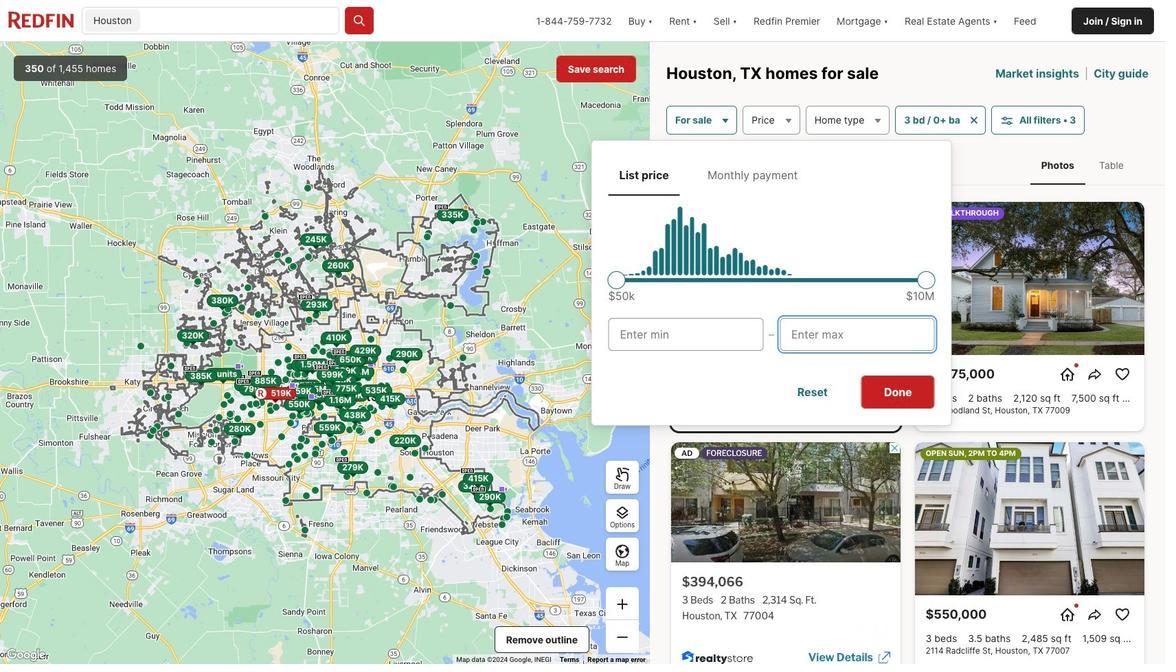Task type: describe. For each thing, give the bounding box(es) containing it.
toggle search results table view tab
[[1088, 148, 1135, 182]]

map region
[[0, 42, 650, 664]]

previous image
[[676, 270, 693, 287]]

share home image
[[843, 366, 859, 383]]

schedule a tour image for second add home to favorites checkbox from left
[[1059, 366, 1076, 383]]

Add home to favorites checkbox
[[1111, 604, 1133, 626]]

ad element
[[671, 443, 900, 664]]

maximum price slider
[[918, 271, 935, 289]]

Enter max text field
[[792, 326, 923, 343]]

0 horizontal spatial tab list
[[608, 157, 935, 196]]

add home to favorites image for add home to favorites option
[[1114, 607, 1131, 623]]

add home to favorites image
[[870, 366, 887, 383]]

1 horizontal spatial tab list
[[1017, 145, 1149, 185]]

1 tab from the left
[[608, 157, 680, 193]]



Task type: locate. For each thing, give the bounding box(es) containing it.
share home image for second add home to favorites checkbox from left
[[1087, 366, 1103, 383]]

0 vertical spatial schedule a tour image
[[1059, 366, 1076, 383]]

Enter min text field
[[620, 326, 752, 343]]

schedule a tour image
[[1059, 366, 1076, 383], [1059, 607, 1076, 623]]

submit search image
[[352, 14, 366, 27]]

0 vertical spatial share home image
[[1087, 366, 1103, 383]]

2 tab from the left
[[697, 157, 809, 193]]

add home to favorites image inside option
[[1114, 607, 1131, 623]]

toggle search results photos view tab
[[1030, 148, 1086, 182]]

schedule a tour image for add home to favorites option
[[1059, 607, 1076, 623]]

None search field
[[143, 8, 339, 35]]

minimum price slider
[[608, 271, 626, 289]]

1 schedule a tour image from the top
[[1059, 366, 1076, 383]]

add home to favorites image inside checkbox
[[1114, 366, 1131, 383]]

next image
[[878, 270, 895, 287]]

1 share home image from the top
[[1087, 366, 1103, 383]]

0 horizontal spatial add home to favorites checkbox
[[867, 363, 889, 385]]

0 vertical spatial add home to favorites image
[[1114, 366, 1131, 383]]

2 add home to favorites image from the top
[[1114, 607, 1131, 623]]

add home to favorites image for second add home to favorites checkbox from left
[[1114, 366, 1131, 383]]

menu
[[591, 140, 952, 426]]

1 vertical spatial share home image
[[1087, 607, 1103, 623]]

google image
[[3, 647, 49, 664]]

1 horizontal spatial add home to favorites checkbox
[[1111, 363, 1133, 385]]

tab
[[608, 157, 680, 193], [697, 157, 809, 193]]

tab list
[[1017, 145, 1149, 185], [608, 157, 935, 196]]

2 share home image from the top
[[1087, 607, 1103, 623]]

add home to favorites image
[[1114, 366, 1131, 383], [1114, 607, 1131, 623]]

Add home to favorites checkbox
[[867, 363, 889, 385], [1111, 363, 1133, 385]]

share home image
[[1087, 366, 1103, 383], [1087, 607, 1103, 623]]

0 horizontal spatial tab
[[608, 157, 680, 193]]

share home image for add home to favorites option
[[1087, 607, 1103, 623]]

1 horizontal spatial tab
[[697, 157, 809, 193]]

2 add home to favorites checkbox from the left
[[1111, 363, 1133, 385]]

advertisement image
[[664, 437, 908, 664]]

2 schedule a tour image from the top
[[1059, 607, 1076, 623]]

1 add home to favorites checkbox from the left
[[867, 363, 889, 385]]

1 add home to favorites image from the top
[[1114, 366, 1131, 383]]

1 vertical spatial schedule a tour image
[[1059, 607, 1076, 623]]

1 vertical spatial add home to favorites image
[[1114, 607, 1131, 623]]



Task type: vqa. For each thing, say whether or not it's contained in the screenshot.
the rightmost Add home to favorites checkbox
yes



